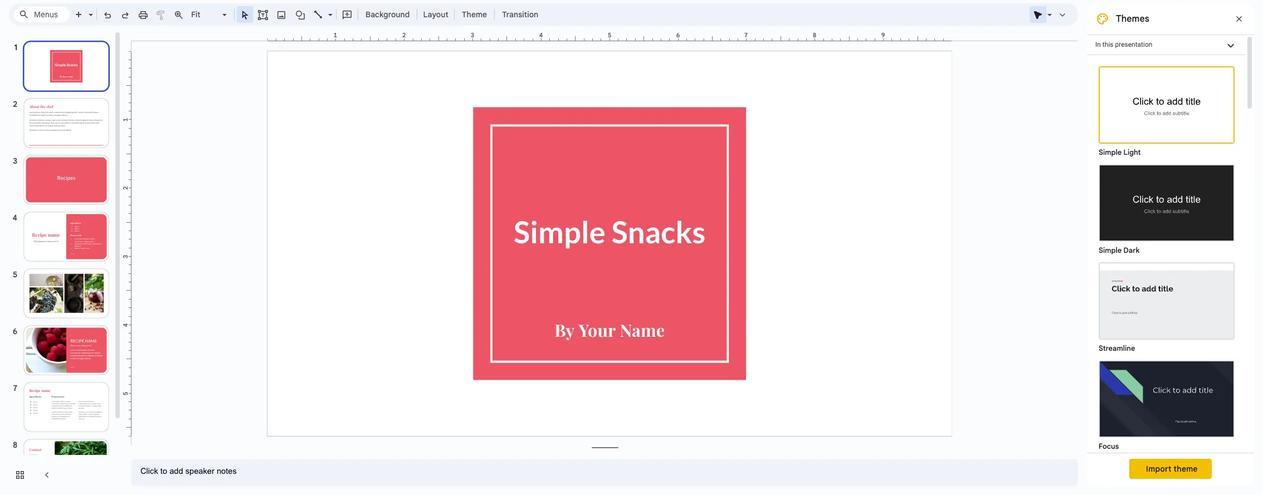 Task type: locate. For each thing, give the bounding box(es) containing it.
focus
[[1099, 442, 1119, 451]]

transition
[[502, 9, 538, 19]]

presentation
[[1115, 41, 1152, 48]]

Simple Light radio
[[1093, 61, 1240, 495]]

Zoom field
[[188, 7, 232, 23]]

simple left dark
[[1099, 246, 1122, 255]]

simple left light
[[1099, 148, 1122, 157]]

2 simple from the top
[[1099, 246, 1122, 255]]

Menus field
[[14, 7, 70, 22]]

simple for simple light
[[1099, 148, 1122, 157]]

0 vertical spatial simple
[[1099, 148, 1122, 157]]

navigation
[[0, 30, 123, 495]]

option group inside themes "section"
[[1087, 55, 1245, 495]]

themes
[[1116, 13, 1149, 25]]

option group containing simple light
[[1087, 55, 1245, 495]]

background button
[[360, 6, 415, 23]]

this
[[1102, 41, 1113, 48]]

theme
[[462, 9, 487, 19]]

import theme
[[1146, 464, 1198, 474]]

1 simple from the top
[[1099, 148, 1122, 157]]

import theme button
[[1129, 459, 1212, 479]]

shape image
[[294, 7, 307, 22]]

option group
[[1087, 55, 1245, 495]]

mode and view toolbar
[[1029, 3, 1071, 26]]

simple
[[1099, 148, 1122, 157], [1099, 246, 1122, 255]]

1 vertical spatial simple
[[1099, 246, 1122, 255]]



Task type: describe. For each thing, give the bounding box(es) containing it.
themes section
[[1087, 3, 1254, 495]]

themes application
[[0, 0, 1263, 495]]

background
[[365, 9, 410, 19]]

Focus radio
[[1093, 355, 1240, 453]]

dark
[[1123, 246, 1140, 255]]

navigation inside themes application
[[0, 30, 123, 495]]

in
[[1095, 41, 1101, 48]]

theme
[[1174, 464, 1198, 474]]

Streamline radio
[[1093, 257, 1240, 355]]

layout
[[423, 9, 448, 19]]

import
[[1146, 464, 1171, 474]]

streamline
[[1099, 344, 1135, 353]]

new slide with layout image
[[86, 7, 93, 11]]

in this presentation
[[1095, 41, 1152, 48]]

live pointer settings image
[[1045, 7, 1052, 11]]

simple for simple dark
[[1099, 246, 1122, 255]]

main toolbar
[[69, 6, 544, 23]]

theme button
[[457, 6, 492, 23]]

layout button
[[420, 6, 452, 23]]

transition button
[[497, 6, 543, 23]]

simple dark
[[1099, 246, 1140, 255]]

Zoom text field
[[189, 7, 221, 22]]

Simple Dark radio
[[1093, 159, 1240, 257]]

insert image image
[[275, 7, 288, 22]]

simple light
[[1099, 148, 1141, 157]]

light
[[1123, 148, 1141, 157]]

in this presentation tab
[[1087, 35, 1245, 55]]



Task type: vqa. For each thing, say whether or not it's contained in the screenshot.
the Record a Loom image
no



